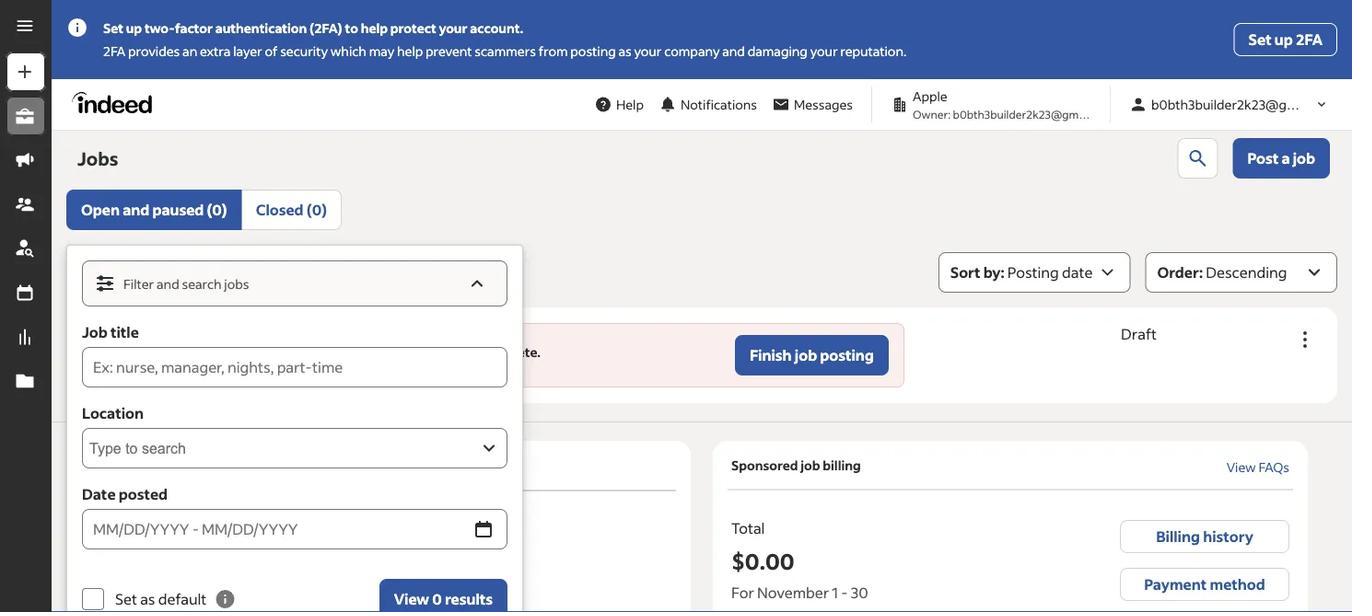 Task type: describe. For each thing, give the bounding box(es) containing it.
a
[[1282, 149, 1290, 168]]

provides
[[128, 43, 180, 59]]

by:
[[984, 263, 1005, 282]]

total $0.00 for november 1 - 30
[[732, 519, 869, 603]]

Date posted field
[[82, 510, 467, 550]]

set up two-factor authentication (2fa) to help protect your account. 2fa provides an extra layer of security which may help prevent scammers from posting as your company and damaging your reputation.
[[103, 20, 907, 59]]

welder and fabricator link
[[113, 325, 251, 341]]

91203
[[133, 363, 168, 380]]

two-
[[145, 20, 175, 36]]

2fa inside "link"
[[1296, 30, 1323, 49]]

job for sponsored job billing
[[801, 457, 821, 474]]

more info image
[[214, 589, 236, 611]]

collapse advanced search image
[[466, 273, 488, 295]]

glendale,
[[218, 344, 273, 361]]

sponsored
[[732, 457, 798, 474]]

messages (0)
[[118, 457, 199, 474]]

posting for your job posting is incomplete.
[[406, 344, 453, 361]]

b0bth3builder2k23@gmail.com inside apple owner: b0bth3builder2k23@gmail.com
[[953, 107, 1115, 121]]

for
[[732, 584, 754, 603]]

1
[[832, 584, 839, 603]]

set up 2fa
[[1249, 30, 1323, 49]]

paused
[[152, 200, 204, 219]]

1 vertical spatial as
[[140, 590, 155, 609]]

$0.00
[[732, 547, 795, 575]]

prevent
[[426, 43, 472, 59]]

filter and search jobs
[[123, 276, 249, 293]]

set as default
[[115, 590, 207, 609]]

n
[[135, 344, 144, 361]]

to
[[345, 20, 358, 36]]

1 horizontal spatial your
[[634, 43, 662, 59]]

billing
[[823, 457, 861, 474]]

up for two-
[[126, 20, 142, 36]]

2 horizontal spatial your
[[811, 43, 838, 59]]

posting for finish job posting
[[820, 346, 874, 365]]

set for set up two-factor authentication (2fa) to help protect your account. 2fa provides an extra layer of security which may help prevent scammers from posting as your company and damaging your reputation.
[[103, 20, 123, 36]]

account.
[[470, 20, 523, 36]]

layer
[[233, 43, 262, 59]]

company
[[664, 43, 720, 59]]

location
[[82, 404, 144, 423]]

scammers
[[475, 43, 536, 59]]

order:
[[1158, 263, 1203, 282]]

2fa inside "set up two-factor authentication (2fa) to help protect your account. 2fa provides an extra layer of security which may help prevent scammers from posting as your company and damaging your reputation."
[[103, 43, 126, 59]]

results
[[445, 590, 493, 609]]

0 horizontal spatial help
[[361, 20, 388, 36]]

may
[[369, 43, 395, 59]]

job right a
[[1293, 149, 1316, 168]]

damaging
[[748, 43, 808, 59]]

0 horizontal spatial your
[[439, 20, 468, 36]]

extra
[[200, 43, 231, 59]]

help
[[616, 96, 644, 113]]

descending
[[1206, 263, 1288, 282]]

reputation.
[[841, 43, 907, 59]]

finish
[[750, 346, 792, 365]]

messages for messages (0)
[[118, 457, 178, 474]]

jobs
[[224, 276, 249, 293]]

incomplete.
[[468, 344, 541, 361]]

Job title text field
[[82, 347, 508, 388]]

filter and search jobs element
[[83, 262, 507, 306]]

date
[[1062, 263, 1093, 282]]

brand
[[147, 344, 183, 361]]

welder and fabricator 110 n brand blvd, glendale, ca 91203
[[113, 325, 273, 380]]

post a job
[[1248, 149, 1316, 168]]

view faqs link
[[1227, 459, 1290, 476]]

indeed home image
[[72, 92, 160, 114]]

your
[[352, 344, 381, 361]]

closed (0)
[[256, 200, 327, 219]]

1 horizontal spatial (0)
[[207, 200, 227, 219]]

and for welder and fabricator 110 n brand blvd, glendale, ca 91203
[[160, 325, 184, 341]]

title
[[111, 323, 139, 342]]

november
[[757, 584, 829, 603]]

order: descending
[[1158, 263, 1288, 282]]

post a job link
[[1233, 138, 1331, 179]]

billing
[[1157, 528, 1201, 546]]

notifications button
[[651, 84, 765, 125]]

total
[[732, 519, 765, 538]]

open
[[81, 200, 120, 219]]

b0bth3builder2k23@gmail.com inside popup button
[[1152, 96, 1341, 113]]

messages for messages
[[794, 96, 853, 113]]

search candidates image
[[1187, 147, 1209, 170]]

Select job checkbox
[[82, 346, 100, 365]]

payment
[[1145, 575, 1207, 594]]

choose a date image
[[473, 519, 495, 541]]

set for set as default
[[115, 590, 137, 609]]

which
[[331, 43, 367, 59]]

filter
[[123, 276, 154, 293]]



Task type: vqa. For each thing, say whether or not it's contained in the screenshot.
Contact link
no



Task type: locate. For each thing, give the bounding box(es) containing it.
0 vertical spatial messages
[[794, 96, 853, 113]]

posting right finish
[[820, 346, 874, 365]]

search
[[182, 276, 222, 293]]

0 horizontal spatial view
[[394, 590, 429, 609]]

0 vertical spatial view
[[1227, 459, 1256, 476]]

up inside "link"
[[1275, 30, 1293, 49]]

set inside "link"
[[1249, 30, 1272, 49]]

help down protect on the top of the page
[[397, 43, 423, 59]]

protect
[[390, 20, 436, 36]]

0 horizontal spatial posting
[[406, 344, 453, 361]]

history
[[1204, 528, 1254, 546]]

factor
[[175, 20, 213, 36]]

30
[[851, 584, 869, 603]]

your up prevent
[[439, 20, 468, 36]]

job for finish job posting
[[795, 346, 817, 365]]

up left two-
[[126, 20, 142, 36]]

0 horizontal spatial up
[[126, 20, 142, 36]]

1 horizontal spatial 2fa
[[1296, 30, 1323, 49]]

sort
[[951, 263, 981, 282]]

posting left is
[[406, 344, 453, 361]]

menu bar
[[0, 52, 52, 613]]

an
[[182, 43, 197, 59]]

security
[[280, 43, 328, 59]]

as
[[619, 43, 632, 59], [140, 590, 155, 609]]

posting right from
[[571, 43, 616, 59]]

billing history link
[[1120, 521, 1290, 554]]

b0bth3builder2k23@gmail.com button
[[1122, 88, 1341, 122]]

apple owner: b0bth3builder2k23@gmail.com
[[913, 88, 1115, 121]]

help
[[361, 20, 388, 36], [397, 43, 423, 59]]

post
[[1248, 149, 1279, 168]]

(0) for closed (0)
[[307, 200, 327, 219]]

110
[[113, 344, 132, 361]]

None checkbox
[[82, 589, 104, 611]]

and right the company
[[723, 43, 745, 59]]

view for view 0 results
[[394, 590, 429, 609]]

fabricator
[[186, 325, 251, 341]]

payment method
[[1145, 575, 1266, 594]]

up inside "set up two-factor authentication (2fa) to help protect your account. 2fa provides an extra layer of security which may help prevent scammers from posting as your company and damaging your reputation."
[[126, 20, 142, 36]]

1 horizontal spatial up
[[1275, 30, 1293, 49]]

sort by: posting date
[[951, 263, 1093, 282]]

posting inside "set up two-factor authentication (2fa) to help protect your account. 2fa provides an extra layer of security which may help prevent scammers from posting as your company and damaging your reputation."
[[571, 43, 616, 59]]

job left billing
[[801, 457, 821, 474]]

expand image
[[478, 438, 500, 460]]

and inside "set up two-factor authentication (2fa) to help protect your account. 2fa provides an extra layer of security which may help prevent scammers from posting as your company and damaging your reputation."
[[723, 43, 745, 59]]

0 horizontal spatial messages
[[118, 457, 178, 474]]

Location field
[[89, 436, 471, 462]]

job
[[82, 323, 108, 342]]

posting
[[1008, 263, 1059, 282]]

notifications
[[681, 96, 757, 113]]

messages up posted
[[118, 457, 178, 474]]

open and paused (0)
[[81, 200, 227, 219]]

view for view faqs
[[1227, 459, 1256, 476]]

set inside "set up two-factor authentication (2fa) to help protect your account. 2fa provides an extra layer of security which may help prevent scammers from posting as your company and damaging your reputation."
[[103, 20, 123, 36]]

1 horizontal spatial view
[[1227, 459, 1256, 476]]

set left default
[[115, 590, 137, 609]]

billing history
[[1157, 528, 1254, 546]]

view faqs
[[1227, 459, 1290, 476]]

and for filter and search jobs
[[157, 276, 179, 293]]

and up brand
[[160, 325, 184, 341]]

as up help
[[619, 43, 632, 59]]

1 horizontal spatial b0bth3builder2k23@gmail.com
[[1152, 96, 1341, 113]]

set for set up 2fa
[[1249, 30, 1272, 49]]

owner:
[[913, 107, 951, 121]]

and inside filter and search jobs element
[[157, 276, 179, 293]]

apple owner: b0bth3builder2k23@gmail.com element
[[884, 87, 1115, 123]]

finish job posting
[[750, 346, 874, 365]]

1 vertical spatial view
[[394, 590, 429, 609]]

1 horizontal spatial messages
[[794, 96, 853, 113]]

messages down damaging at the top right of the page
[[794, 96, 853, 113]]

2 horizontal spatial (0)
[[307, 200, 327, 219]]

draft
[[1121, 325, 1157, 344]]

authentication
[[215, 20, 307, 36]]

help button
[[587, 88, 651, 122]]

finish job posting group
[[299, 323, 905, 388]]

job right finish
[[795, 346, 817, 365]]

up
[[126, 20, 142, 36], [1275, 30, 1293, 49]]

view inside view 0 results button
[[394, 590, 429, 609]]

method
[[1210, 575, 1266, 594]]

up for 2fa
[[1275, 30, 1293, 49]]

messages link
[[765, 88, 861, 122]]

and right open on the left top of page
[[123, 200, 150, 219]]

sponsored job billing
[[732, 457, 861, 474]]

1 horizontal spatial as
[[619, 43, 632, 59]]

-
[[842, 584, 848, 603]]

job title and location element
[[113, 323, 284, 381]]

your left the company
[[634, 43, 662, 59]]

your job posting is incomplete.
[[352, 344, 541, 361]]

0 horizontal spatial b0bth3builder2k23@gmail.com
[[953, 107, 1115, 121]]

date posted
[[82, 485, 168, 504]]

as left default
[[140, 590, 155, 609]]

faqs
[[1259, 459, 1290, 476]]

view left 0
[[394, 590, 429, 609]]

job title
[[82, 323, 139, 342]]

jobs
[[77, 147, 118, 170]]

job right your
[[384, 344, 403, 361]]

posting inside button
[[820, 346, 874, 365]]

view left faqs
[[1227, 459, 1256, 476]]

job inside button
[[795, 346, 817, 365]]

1 vertical spatial help
[[397, 43, 423, 59]]

1 vertical spatial messages
[[118, 457, 178, 474]]

blvd,
[[186, 344, 215, 361]]

of
[[265, 43, 278, 59]]

(0) for messages (0)
[[181, 457, 199, 474]]

0 horizontal spatial (0)
[[181, 457, 199, 474]]

closed
[[256, 200, 304, 219]]

b0bth3builder2k23@gmail.com
[[1152, 96, 1341, 113], [953, 107, 1115, 121]]

set up 2fa link
[[1234, 23, 1338, 56]]

your right damaging at the top right of the page
[[811, 43, 838, 59]]

0 horizontal spatial 2fa
[[103, 43, 126, 59]]

0 horizontal spatial as
[[140, 590, 155, 609]]

(2fa)
[[310, 20, 342, 36]]

2 horizontal spatial posting
[[820, 346, 874, 365]]

welder
[[113, 325, 158, 341]]

up up b0bth3builder2k23@gmail.com popup button
[[1275, 30, 1293, 49]]

1 horizontal spatial help
[[397, 43, 423, 59]]

0
[[432, 590, 442, 609]]

(0)
[[207, 200, 227, 219], [307, 200, 327, 219], [181, 457, 199, 474]]

from
[[539, 43, 568, 59]]

as inside "set up two-factor authentication (2fa) to help protect your account. 2fa provides an extra layer of security which may help prevent scammers from posting as your company and damaging your reputation."
[[619, 43, 632, 59]]

0 vertical spatial as
[[619, 43, 632, 59]]

set up b0bth3builder2k23@gmail.com popup button
[[1249, 30, 1272, 49]]

and inside welder and fabricator 110 n brand blvd, glendale, ca 91203
[[160, 325, 184, 341]]

payment method link
[[1120, 569, 1290, 602]]

default
[[158, 590, 207, 609]]

your
[[439, 20, 468, 36], [634, 43, 662, 59], [811, 43, 838, 59]]

job for your job posting is incomplete.
[[384, 344, 403, 361]]

ca
[[113, 363, 130, 380]]

and for open and paused (0)
[[123, 200, 150, 219]]

finish job posting button
[[735, 335, 889, 376]]

posted
[[119, 485, 168, 504]]

and
[[723, 43, 745, 59], [123, 200, 150, 219], [157, 276, 179, 293], [160, 325, 184, 341]]

apple
[[913, 88, 948, 105]]

1 horizontal spatial posting
[[571, 43, 616, 59]]

view
[[1227, 459, 1256, 476], [394, 590, 429, 609]]

help right to
[[361, 20, 388, 36]]

date
[[82, 485, 116, 504]]

job
[[1293, 149, 1316, 168], [384, 344, 403, 361], [795, 346, 817, 365], [801, 457, 821, 474]]

set left two-
[[103, 20, 123, 36]]

0 vertical spatial help
[[361, 20, 388, 36]]

view 0 results
[[394, 590, 493, 609]]

is
[[456, 344, 465, 361]]

and right the 'filter'
[[157, 276, 179, 293]]



